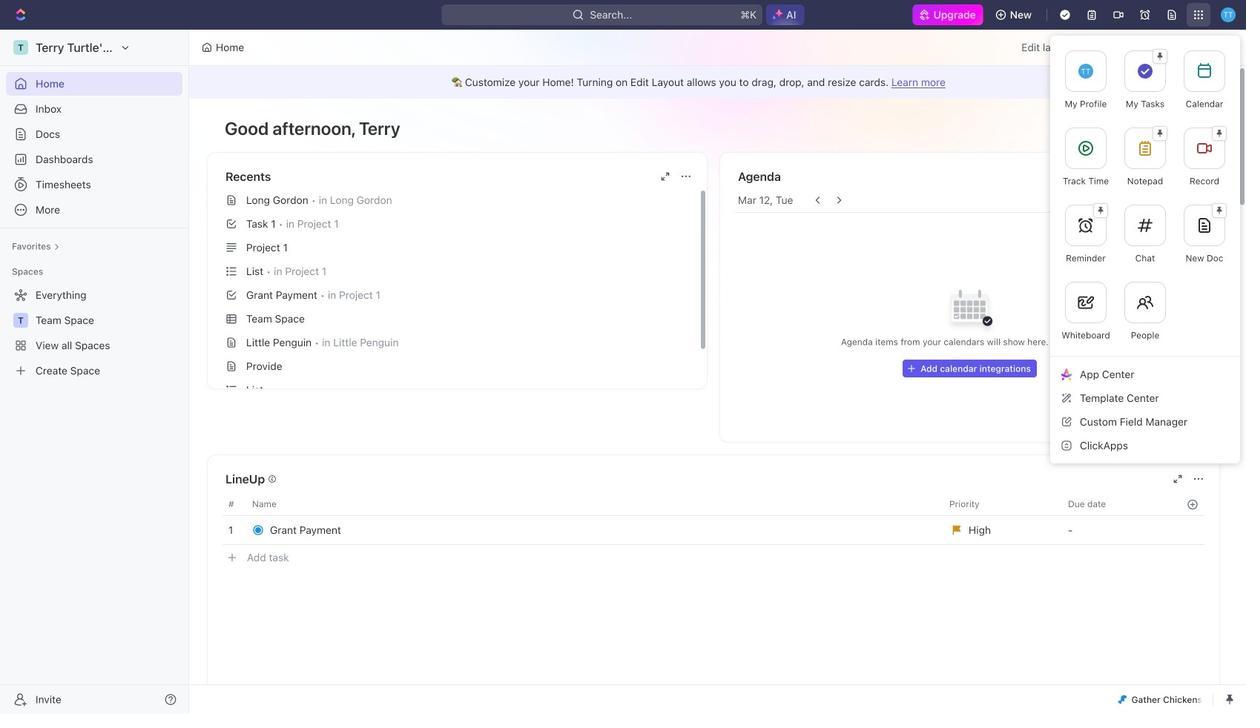 Task type: vqa. For each thing, say whether or not it's contained in the screenshot.
"tree" inside Sidebar navigation
yes



Task type: describe. For each thing, give the bounding box(es) containing it.
sidebar navigation
[[0, 30, 189, 715]]



Task type: locate. For each thing, give the bounding box(es) containing it.
tree inside sidebar navigation
[[6, 283, 183, 383]]

tree
[[6, 283, 183, 383]]

drumstick bite image
[[1118, 696, 1127, 704]]

alert
[[189, 66, 1238, 99]]



